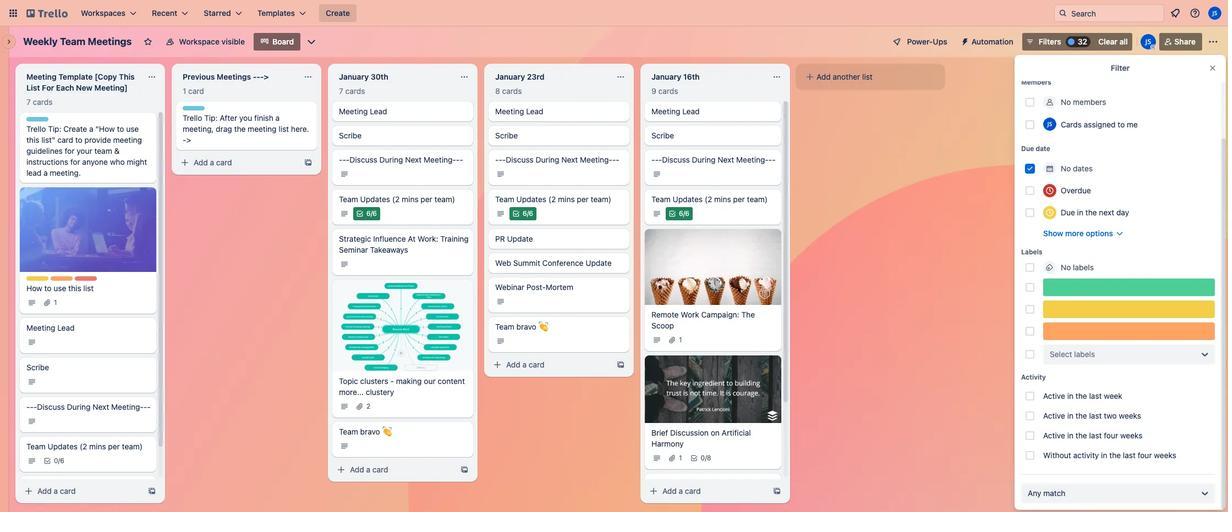 Task type: locate. For each thing, give the bounding box(es) containing it.
next
[[405, 155, 422, 165], [561, 155, 578, 165], [718, 155, 734, 165], [93, 403, 109, 412]]

1 horizontal spatial team bravo 👏 link
[[489, 318, 630, 353]]

7 for meeting
[[26, 97, 31, 107]]

meeting lead for 7 cards
[[339, 107, 387, 116]]

lead for 7 cards
[[370, 107, 387, 116]]

ups
[[933, 37, 947, 46]]

1 vertical spatial 👏
[[382, 427, 392, 437]]

1 horizontal spatial 7 cards
[[339, 86, 365, 96]]

---discuss during next meeting--- for 7 cards
[[339, 155, 463, 165]]

1 vertical spatial meeting
[[113, 135, 142, 145]]

lead for 9 cards
[[682, 107, 700, 116]]

list right how
[[83, 284, 94, 293]]

1 horizontal spatial four
[[1138, 451, 1152, 461]]

last left week
[[1089, 392, 1102, 401]]

filters
[[1039, 37, 1061, 46]]

cards for the meeting template [copy this list for each new meeting] text field
[[33, 97, 53, 107]]

the up activity
[[1076, 431, 1087, 441]]

3 active from the top
[[1043, 431, 1065, 441]]

3 6/6 from the left
[[679, 210, 689, 218]]

select labels
[[1050, 350, 1095, 359]]

last down active in the last two weeks
[[1089, 431, 1102, 441]]

no down more
[[1061, 263, 1071, 272]]

meeting lead down january 30th text box
[[339, 107, 387, 116]]

per for 9 cards
[[733, 195, 745, 204]]

2 no from the top
[[1061, 164, 1071, 173]]

1 horizontal spatial list
[[279, 124, 289, 134]]

takeaways
[[370, 245, 408, 255]]

0 horizontal spatial trello
[[26, 124, 46, 134]]

last for four
[[1089, 431, 1102, 441]]

in up without
[[1067, 431, 1074, 441]]

1 vertical spatial 7
[[26, 97, 31, 107]]

0 vertical spatial weeks
[[1119, 412, 1141, 421]]

1 vertical spatial weeks
[[1120, 431, 1143, 441]]

team bravo 👏 link down webinar post-mortem link
[[489, 318, 630, 353]]

0 vertical spatial tip:
[[204, 113, 218, 123]]

1 vertical spatial 7 cards
[[26, 97, 53, 107]]

no for no labels
[[1061, 263, 1071, 272]]

👏 down clustery
[[382, 427, 392, 437]]

activity
[[1073, 451, 1099, 461]]

create from template… image for webinar post-mortem
[[616, 361, 625, 370]]

branding
[[652, 479, 683, 488]]

the for active in the last four weeks
[[1076, 431, 1087, 441]]

scribe link for 9 cards
[[645, 126, 781, 146]]

activity
[[1021, 374, 1046, 382]]

discuss for 8 cards
[[506, 155, 534, 165]]

team updates (2 mins per team)
[[339, 195, 455, 204], [495, 195, 611, 204], [652, 195, 768, 204], [26, 442, 143, 452]]

meeting down the 9 cards
[[652, 107, 680, 116]]

bravo down webinar post-mortem
[[517, 322, 536, 332]]

the up active in the last two weeks
[[1076, 392, 1087, 401]]

meeting lead down 8 cards at top
[[495, 107, 543, 116]]

meeting for 7
[[339, 107, 368, 116]]

active for active in the last week
[[1043, 392, 1065, 401]]

0 horizontal spatial create from template… image
[[460, 466, 469, 475]]

0 vertical spatial trello
[[183, 113, 202, 123]]

team bravo 👏 down "webinar" at the left of the page
[[495, 322, 548, 332]]

1 horizontal spatial trello
[[183, 113, 202, 123]]

meeting
[[248, 124, 277, 134], [113, 135, 142, 145]]

Search field
[[1068, 5, 1164, 21]]

list right another
[[862, 72, 873, 81]]

9 cards
[[652, 86, 678, 96]]

👏 for left team bravo 👏 "link"
[[382, 427, 392, 437]]

provide
[[85, 135, 111, 145]]

0 horizontal spatial this
[[26, 135, 39, 145]]

1 vertical spatial no
[[1061, 164, 1071, 173]]

7 cards up list"
[[26, 97, 53, 107]]

1 horizontal spatial create
[[326, 8, 350, 18]]

0 horizontal spatial four
[[1104, 431, 1118, 441]]

no left dates
[[1061, 164, 1071, 173]]

next for 8 cards
[[561, 155, 578, 165]]

update right campaign
[[723, 479, 749, 488]]

meeting- for 9 cards
[[736, 155, 769, 165]]

0 vertical spatial update
[[507, 234, 533, 244]]

0 horizontal spatial 👏
[[382, 427, 392, 437]]

labels down show more options button
[[1073, 263, 1094, 272]]

clear
[[1099, 37, 1118, 46]]

scribe link for 7 cards
[[332, 126, 473, 146]]

labels
[[1073, 263, 1094, 272], [1074, 350, 1095, 359]]

cards
[[345, 86, 365, 96], [502, 86, 522, 96], [658, 86, 678, 96], [33, 97, 53, 107]]

---discuss during next meeting--- link for 8 cards
[[489, 150, 630, 185]]

0 vertical spatial due
[[1021, 145, 1034, 153]]

1 horizontal spatial due
[[1061, 208, 1075, 217]]

1 down how to use this list
[[54, 299, 57, 307]]

the down 'you' in the left top of the page
[[234, 124, 246, 134]]

active up without
[[1043, 431, 1065, 441]]

0 horizontal spatial bravo
[[360, 427, 380, 437]]

during for 7 cards
[[379, 155, 403, 165]]

the inside trello tip: after you finish a meeting, drag the meeting list here. ->
[[234, 124, 246, 134]]

tip: up meeting,
[[204, 113, 218, 123]]

1 vertical spatial team bravo 👏
[[339, 427, 392, 437]]

0 vertical spatial list
[[862, 72, 873, 81]]

in for active in the last four weeks
[[1067, 431, 1074, 441]]

last left two
[[1089, 412, 1102, 421]]

0 horizontal spatial team bravo 👏
[[339, 427, 392, 437]]

color: green, title: none element
[[1043, 279, 1215, 297]]

1 horizontal spatial 👏
[[539, 322, 548, 332]]

lead
[[26, 168, 41, 178]]

1 vertical spatial team bravo 👏 link
[[332, 422, 473, 458]]

cards for january 30th text box
[[345, 86, 365, 96]]

lead down how to use this list
[[57, 323, 75, 333]]

add inside 'link'
[[817, 72, 831, 81]]

search image
[[1059, 9, 1068, 18]]

workspace visible
[[179, 37, 245, 46]]

1 horizontal spatial bravo
[[517, 322, 536, 332]]

meeting lead link for 9 cards
[[645, 102, 781, 122]]

1 vertical spatial for
[[70, 157, 80, 167]]

due up more
[[1061, 208, 1075, 217]]

due
[[1021, 145, 1034, 153], [1061, 208, 1075, 217]]

trello up meeting,
[[183, 113, 202, 123]]

0 horizontal spatial jacob simon (jacobsimon16) image
[[1043, 118, 1057, 131]]

date
[[1036, 145, 1050, 153]]

-
[[183, 135, 186, 145], [339, 155, 343, 165], [343, 155, 346, 165], [346, 155, 350, 165], [456, 155, 460, 165], [460, 155, 463, 165], [495, 155, 499, 165], [499, 155, 502, 165], [502, 155, 506, 165], [612, 155, 616, 165], [616, 155, 620, 165], [652, 155, 655, 165], [655, 155, 659, 165], [659, 155, 662, 165], [769, 155, 772, 165], [772, 155, 776, 165], [390, 377, 394, 386], [26, 403, 30, 412], [30, 403, 34, 412], [34, 403, 37, 412], [144, 403, 147, 412], [147, 403, 151, 412]]

trello for trello tip: create a "how to use this list" card to provide meeting guidelines for your team & instructions for anyone who might lead a meeting.
[[26, 124, 46, 134]]

1 active from the top
[[1043, 392, 1065, 401]]

cards right 9
[[658, 86, 678, 96]]

0 vertical spatial 👏
[[539, 322, 548, 332]]

2 horizontal spatial list
[[862, 72, 873, 81]]

no up cards
[[1061, 97, 1071, 107]]

>
[[186, 135, 191, 145]]

1 6/6 from the left
[[366, 210, 377, 218]]

scribe
[[339, 131, 362, 140], [495, 131, 518, 140], [652, 131, 674, 140], [26, 363, 49, 372]]

1 horizontal spatial tip:
[[204, 113, 218, 123]]

sm image
[[956, 33, 972, 48], [805, 72, 816, 83], [339, 169, 350, 180], [495, 169, 506, 180], [652, 169, 663, 180], [339, 209, 350, 220], [354, 209, 365, 220], [495, 209, 506, 220], [511, 209, 522, 220], [652, 209, 663, 220], [667, 209, 678, 220], [667, 335, 678, 346], [667, 453, 678, 464], [26, 456, 37, 467], [648, 486, 659, 497]]

for
[[65, 146, 75, 156], [70, 157, 80, 167]]

this inside trello tip: create a "how to use this list" card to provide meeting guidelines for your team & instructions for anyone who might lead a meeting.
[[26, 135, 39, 145]]

1 vertical spatial tip:
[[48, 124, 61, 134]]

meeting lead for 8 cards
[[495, 107, 543, 116]]

update
[[507, 234, 533, 244], [586, 259, 612, 268], [723, 479, 749, 488]]

update right conference
[[586, 259, 612, 268]]

0 vertical spatial use
[[126, 124, 139, 134]]

match
[[1044, 489, 1066, 499]]

0 vertical spatial no
[[1061, 97, 1071, 107]]

open information menu image
[[1190, 8, 1201, 19]]

meeting for 8
[[495, 107, 524, 116]]

1 horizontal spatial use
[[126, 124, 139, 134]]

0 horizontal spatial 7 cards
[[26, 97, 53, 107]]

clustery
[[366, 388, 394, 397]]

bravo for left team bravo 👏 "link"
[[360, 427, 380, 437]]

1 horizontal spatial update
[[586, 259, 612, 268]]

drag
[[216, 124, 232, 134]]

webinar post-mortem
[[495, 283, 573, 292]]

power-ups
[[907, 37, 947, 46]]

recent button
[[145, 4, 195, 22]]

overdue
[[1061, 186, 1091, 195]]

0 vertical spatial this
[[26, 135, 39, 145]]

to
[[1118, 120, 1125, 129], [117, 124, 124, 134], [75, 135, 82, 145], [44, 284, 51, 293]]

0 vertical spatial meeting
[[248, 124, 277, 134]]

7 up guidelines
[[26, 97, 31, 107]]

use right how
[[54, 284, 66, 293]]

meeting inside trello tip: create a "how to use this list" card to provide meeting guidelines for your team & instructions for anyone who might lead a meeting.
[[113, 135, 142, 145]]

jacob simon (jacobsimon16) image
[[1208, 7, 1222, 20], [1043, 118, 1057, 131]]

work
[[681, 310, 699, 320]]

1 down work
[[679, 336, 682, 344]]

team bravo 👏 for left team bravo 👏 "link"
[[339, 427, 392, 437]]

2 active from the top
[[1043, 412, 1065, 421]]

0 vertical spatial 7 cards
[[339, 86, 365, 96]]

meeting- for 7 cards
[[424, 155, 456, 165]]

---discuss during next meeting--- link
[[332, 150, 473, 185], [489, 150, 630, 185], [645, 150, 781, 185], [20, 398, 156, 433]]

finish
[[254, 113, 273, 123]]

a inside trello tip: after you finish a meeting, drag the meeting list here. ->
[[276, 113, 280, 123]]

a
[[276, 113, 280, 123], [89, 124, 93, 134], [210, 158, 214, 167], [43, 168, 48, 178], [523, 360, 527, 370], [366, 465, 370, 475], [54, 487, 58, 496], [679, 487, 683, 496]]

0 vertical spatial four
[[1104, 431, 1118, 441]]

strategic influence at work: training seminar takeaways link
[[332, 229, 473, 276]]

7 down january 30th text box
[[339, 86, 343, 96]]

jacob simon (jacobsimon16) image
[[1141, 34, 1156, 50]]

1 vertical spatial trello
[[26, 124, 46, 134]]

add a card for add a card link corresponding to january 23rd text field
[[506, 360, 545, 370]]

0 vertical spatial team bravo 👏
[[495, 322, 548, 332]]

lead down january 16th text box at top
[[682, 107, 700, 116]]

sm image inside add a card link
[[648, 486, 659, 497]]

meeting lead link
[[332, 102, 473, 122], [489, 102, 630, 122], [645, 102, 781, 122], [20, 318, 156, 354]]

0 horizontal spatial create
[[63, 124, 87, 134]]

cards right "8"
[[502, 86, 522, 96]]

for left your
[[65, 146, 75, 156]]

1 horizontal spatial 6/6
[[523, 210, 533, 218]]

trello inside trello tip: create a "how to use this list" card to provide meeting guidelines for your team & instructions for anyone who might lead a meeting.
[[26, 124, 46, 134]]

1 vertical spatial bravo
[[360, 427, 380, 437]]

Board name text field
[[18, 33, 137, 51]]

2 vertical spatial active
[[1043, 431, 1065, 441]]

1 vertical spatial four
[[1138, 451, 1152, 461]]

1 vertical spatial use
[[54, 284, 66, 293]]

this member is an admin of this board. image
[[1150, 45, 1155, 50]]

on
[[711, 428, 720, 438]]

remote work campaign: the scoop
[[652, 310, 755, 331]]

1 no from the top
[[1061, 97, 1071, 107]]

color: yellow, title: none element
[[1043, 301, 1215, 319]]

0 vertical spatial create
[[326, 8, 350, 18]]

add for the previous meetings ---> text box's add a card link
[[194, 158, 208, 167]]

card for the previous meetings ---> text box's add a card link
[[216, 158, 232, 167]]

1 horizontal spatial create from template… image
[[616, 361, 625, 370]]

discuss for 7 cards
[[350, 155, 377, 165]]

last for two
[[1089, 412, 1102, 421]]

recent
[[152, 8, 177, 18]]

2 vertical spatial no
[[1061, 263, 1071, 272]]

use right "how
[[126, 124, 139, 134]]

jacob simon (jacobsimon16) image left cards
[[1043, 118, 1057, 131]]

this left list"
[[26, 135, 39, 145]]

our
[[424, 377, 436, 386]]

1 up meeting,
[[183, 86, 186, 96]]

tip: for create
[[48, 124, 61, 134]]

bravo down 2
[[360, 427, 380, 437]]

1 vertical spatial create from template… image
[[147, 488, 156, 496]]

0 horizontal spatial meeting
[[113, 135, 142, 145]]

use
[[126, 124, 139, 134], [54, 284, 66, 293]]

team) for 8 cards
[[591, 195, 611, 204]]

starred button
[[197, 4, 249, 22]]

starred
[[204, 8, 231, 18]]

1 vertical spatial active
[[1043, 412, 1065, 421]]

0 horizontal spatial 6/6
[[366, 210, 377, 218]]

in up show more options
[[1077, 208, 1084, 217]]

list left here.
[[279, 124, 289, 134]]

weeks
[[1119, 412, 1141, 421], [1120, 431, 1143, 441], [1154, 451, 1176, 461]]

week
[[1104, 392, 1123, 401]]

0 vertical spatial labels
[[1073, 263, 1094, 272]]

active down activity
[[1043, 392, 1065, 401]]

team updates (2 mins per team) for 7 cards
[[339, 195, 455, 204]]

1 horizontal spatial 7
[[339, 86, 343, 96]]

trello tip: create a "how to use this list" card to provide meeting guidelines for your team & instructions for anyone who might lead a meeting.
[[26, 124, 147, 178]]

add a card link
[[176, 155, 299, 171], [489, 358, 612, 373], [332, 463, 456, 478], [20, 484, 143, 500], [645, 484, 768, 500]]

the
[[234, 124, 246, 134], [1086, 208, 1097, 217], [1076, 392, 1087, 401], [1076, 412, 1087, 421], [1076, 431, 1087, 441], [1110, 451, 1121, 461]]

0 horizontal spatial due
[[1021, 145, 1034, 153]]

2 horizontal spatial 6/6
[[679, 210, 689, 218]]

power-ups button
[[885, 33, 954, 51]]

meeting down how
[[26, 323, 55, 333]]

0 horizontal spatial create from template… image
[[147, 488, 156, 496]]

due for due date
[[1021, 145, 1034, 153]]

1 vertical spatial labels
[[1074, 350, 1095, 359]]

1 vertical spatial jacob simon (jacobsimon16) image
[[1043, 118, 1057, 131]]

0 horizontal spatial update
[[507, 234, 533, 244]]

1 vertical spatial this
[[68, 284, 81, 293]]

workspaces button
[[74, 4, 143, 22]]

create inside button
[[326, 8, 350, 18]]

weeks for active in the last two weeks
[[1119, 412, 1141, 421]]

create from template… image
[[304, 158, 313, 167], [147, 488, 156, 496]]

active in the last four weeks
[[1043, 431, 1143, 441]]

tip: inside trello tip: after you finish a meeting, drag the meeting list here. ->
[[204, 113, 218, 123]]

cards down january 30th text box
[[345, 86, 365, 96]]

0 horizontal spatial 7
[[26, 97, 31, 107]]

update right pr
[[507, 234, 533, 244]]

jacob simon (jacobsimon16) image right the open information menu icon
[[1208, 7, 1222, 20]]

meeting up &
[[113, 135, 142, 145]]

0 vertical spatial create from template… image
[[304, 158, 313, 167]]

templates button
[[251, 4, 313, 22]]

scoop
[[652, 321, 674, 331]]

no for no members
[[1061, 97, 1071, 107]]

lead down january 30th text box
[[370, 107, 387, 116]]

no for no dates
[[1061, 164, 1071, 173]]

here.
[[291, 124, 309, 134]]

7 cards for -
[[339, 86, 365, 96]]

create from template… image for team bravo 👏
[[460, 466, 469, 475]]

create inside trello tip: create a "how to use this list" card to provide meeting guidelines for your team & instructions for anyone who might lead a meeting.
[[63, 124, 87, 134]]

tip: up list"
[[48, 124, 61, 134]]

list"
[[41, 135, 55, 145]]

7 cards for meeting
[[26, 97, 53, 107]]

1 horizontal spatial meeting
[[248, 124, 277, 134]]

the down active in the last week
[[1076, 412, 1087, 421]]

0 vertical spatial create from template… image
[[616, 361, 625, 370]]

trello inside trello tip: after you finish a meeting, drag the meeting list here. ->
[[183, 113, 202, 123]]

sm image inside add another list 'link'
[[805, 72, 816, 83]]

next for 9 cards
[[718, 155, 734, 165]]

meeting down finish
[[248, 124, 277, 134]]

this right how
[[68, 284, 81, 293]]

7 cards down january 30th text box
[[339, 86, 365, 96]]

meeting lead down how to use this list
[[26, 323, 75, 333]]

cards up list"
[[33, 97, 53, 107]]

add for january 16th text box at top's add a card link
[[663, 487, 677, 496]]

0 vertical spatial 7
[[339, 86, 343, 96]]

0 horizontal spatial tip:
[[48, 124, 61, 134]]

tip: inside trello tip: create a "how to use this list" card to provide meeting guidelines for your team & instructions for anyone who might lead a meeting.
[[48, 124, 61, 134]]

👏 for team bravo 👏 "link" to the top
[[539, 322, 548, 332]]

January 30th text field
[[332, 68, 453, 86]]

tip: for after
[[204, 113, 218, 123]]

3 no from the top
[[1061, 263, 1071, 272]]

team bravo 👏 down 2
[[339, 427, 392, 437]]

1
[[183, 86, 186, 96], [54, 299, 57, 307], [679, 336, 682, 344], [679, 454, 682, 463]]

1 vertical spatial list
[[279, 124, 289, 134]]

create from template… image
[[616, 361, 625, 370], [460, 466, 469, 475], [773, 488, 781, 496]]

meeting lead
[[339, 107, 387, 116], [495, 107, 543, 116], [652, 107, 700, 116], [26, 323, 75, 333]]

2 vertical spatial create from template… image
[[773, 488, 781, 496]]

meeting down january 30th text box
[[339, 107, 368, 116]]

2 vertical spatial list
[[83, 284, 94, 293]]

---discuss during next meeting--- for 9 cards
[[652, 155, 776, 165]]

1 vertical spatial create from template… image
[[460, 466, 469, 475]]

1 horizontal spatial jacob simon (jacobsimon16) image
[[1208, 7, 1222, 20]]

meeting lead for 9 cards
[[652, 107, 700, 116]]

content
[[438, 377, 465, 386]]

team updates (2 mins per team) for 9 cards
[[652, 195, 768, 204]]

the left the next
[[1086, 208, 1097, 217]]

add another list link
[[800, 68, 941, 86]]

(2 for 8 cards
[[549, 195, 556, 204]]

2 6/6 from the left
[[523, 210, 533, 218]]

in up active in the last two weeks
[[1067, 392, 1074, 401]]

1 vertical spatial create
[[63, 124, 87, 134]]

card for add a card link corresponding to january 30th text box
[[372, 465, 388, 475]]

active down active in the last week
[[1043, 412, 1065, 421]]

close popover image
[[1208, 64, 1217, 73]]

campaign
[[686, 479, 721, 488]]

due left date
[[1021, 145, 1034, 153]]

web summit conference update link
[[489, 254, 630, 273]]

1 horizontal spatial team bravo 👏
[[495, 322, 548, 332]]

team bravo 👏
[[495, 322, 548, 332], [339, 427, 392, 437]]

last
[[1089, 392, 1102, 401], [1089, 412, 1102, 421], [1089, 431, 1102, 441], [1123, 451, 1136, 461]]

team bravo 👏 link down 2
[[332, 422, 473, 458]]

in down active in the last week
[[1067, 412, 1074, 421]]

last for week
[[1089, 392, 1102, 401]]

sm image
[[179, 157, 190, 168], [339, 259, 350, 270], [495, 297, 506, 308], [26, 297, 37, 308], [42, 297, 53, 308], [652, 335, 663, 346], [495, 336, 506, 347], [26, 337, 37, 348], [492, 360, 503, 371], [26, 377, 37, 388], [339, 401, 350, 412], [354, 401, 365, 412], [26, 416, 37, 427], [339, 441, 350, 452], [652, 453, 663, 464], [689, 453, 700, 464], [42, 456, 53, 467], [336, 465, 347, 476], [23, 486, 34, 497]]

per for 7 cards
[[421, 195, 432, 204]]

weekly
[[23, 36, 58, 47]]

👏 down webinar post-mortem link
[[539, 322, 548, 332]]

show more options button
[[1043, 228, 1124, 239]]

work:
[[418, 234, 438, 244]]

meeting lead down the 9 cards
[[652, 107, 700, 116]]

labels right select
[[1074, 350, 1095, 359]]

conference
[[542, 259, 584, 268]]

another
[[833, 72, 860, 81]]

1 vertical spatial update
[[586, 259, 612, 268]]

primary element
[[0, 0, 1228, 26]]

for down your
[[70, 157, 80, 167]]

scribe for 7
[[339, 131, 362, 140]]

discuss
[[350, 155, 377, 165], [506, 155, 534, 165], [662, 155, 690, 165], [37, 403, 65, 412]]

trello up list"
[[26, 124, 46, 134]]

0 vertical spatial bravo
[[517, 322, 536, 332]]

2 horizontal spatial update
[[723, 479, 749, 488]]

trello tip: after you finish a meeting, drag the meeting list here. -> link
[[176, 102, 317, 150]]

in
[[1077, 208, 1084, 217], [1067, 392, 1074, 401], [1067, 412, 1074, 421], [1067, 431, 1074, 441], [1101, 451, 1107, 461]]

meeting
[[339, 107, 368, 116], [495, 107, 524, 116], [652, 107, 680, 116], [26, 323, 55, 333]]

1 vertical spatial due
[[1061, 208, 1075, 217]]

seminar
[[339, 245, 368, 255]]

labels for no labels
[[1073, 263, 1094, 272]]

0 vertical spatial active
[[1043, 392, 1065, 401]]

0 vertical spatial team bravo 👏 link
[[489, 318, 630, 353]]

customize views image
[[306, 36, 317, 47]]

add a card link for the meeting template [copy this list for each new meeting] text field
[[20, 484, 143, 500]]

January 16th text field
[[645, 68, 766, 86]]

1 horizontal spatial create from template… image
[[304, 158, 313, 167]]

meeting down 8 cards at top
[[495, 107, 524, 116]]

lead down january 23rd text field
[[526, 107, 543, 116]]

workspace
[[179, 37, 220, 46]]



Task type: vqa. For each thing, say whether or not it's contained in the screenshot.
Labels
yes



Task type: describe. For each thing, give the bounding box(es) containing it.
labels for select labels
[[1074, 350, 1095, 359]]

team) for 9 cards
[[747, 195, 768, 204]]

guidelines
[[26, 146, 63, 156]]

updates for 8 cards
[[517, 195, 546, 204]]

next for 7 cards
[[405, 155, 422, 165]]

add a card link for january 16th text box at top
[[645, 484, 768, 500]]

0/6
[[54, 457, 64, 465]]

trello for trello tip: after you finish a meeting, drag the meeting list here. ->
[[183, 113, 202, 123]]

strategic
[[339, 234, 371, 244]]

add for add a card link corresponding to january 30th text box
[[350, 465, 364, 475]]

due date
[[1021, 145, 1050, 153]]

meeting lead link for 8 cards
[[489, 102, 630, 122]]

anyone
[[82, 157, 108, 167]]

- inside topic clusters - making our content more... clustery
[[390, 377, 394, 386]]

workspaces
[[81, 8, 125, 18]]

sm image inside automation button
[[956, 33, 972, 48]]

add a card link for the previous meetings ---> text box
[[176, 155, 299, 171]]

the for active in the last two weeks
[[1076, 412, 1087, 421]]

select
[[1050, 350, 1072, 359]]

per for 8 cards
[[577, 195, 589, 204]]

list inside trello tip: after you finish a meeting, drag the meeting list here. ->
[[279, 124, 289, 134]]

influence
[[373, 234, 406, 244]]

dates
[[1073, 164, 1093, 173]]

in for due in the next day
[[1077, 208, 1084, 217]]

to right "how
[[117, 124, 124, 134]]

active for active in the last two weeks
[[1043, 412, 1065, 421]]

team) for 7 cards
[[435, 195, 455, 204]]

who
[[110, 157, 125, 167]]

mortem
[[546, 283, 573, 292]]

campaign:
[[701, 310, 739, 320]]

updates for 9 cards
[[673, 195, 703, 204]]

in for active in the last week
[[1067, 392, 1074, 401]]

back to home image
[[26, 4, 68, 22]]

assigned
[[1084, 120, 1116, 129]]

mins for 8 cards
[[558, 195, 575, 204]]

2 vertical spatial update
[[723, 479, 749, 488]]

2 vertical spatial weeks
[[1154, 451, 1176, 461]]

card for add a card link corresponding to january 23rd text field
[[529, 360, 545, 370]]

web
[[495, 259, 511, 268]]

Previous Meetings ---> text field
[[176, 68, 297, 86]]

workspace visible button
[[159, 33, 251, 51]]

0 notifications image
[[1169, 7, 1182, 20]]

remote
[[652, 310, 679, 320]]

add for add a card link for the meeting template [copy this list for each new meeting] text field
[[37, 487, 52, 496]]

training
[[440, 234, 469, 244]]

add for add a card link corresponding to january 23rd text field
[[506, 360, 520, 370]]

share
[[1175, 37, 1196, 46]]

without
[[1043, 451, 1071, 461]]

share button
[[1159, 33, 1202, 51]]

meetings
[[88, 36, 132, 47]]

any match
[[1028, 489, 1066, 499]]

(2 for 7 cards
[[392, 195, 400, 204]]

options
[[1086, 229, 1113, 238]]

7 for -
[[339, 86, 343, 96]]

strategic influence at work: training seminar takeaways
[[339, 234, 469, 255]]

at
[[408, 234, 416, 244]]

lead for 8 cards
[[526, 107, 543, 116]]

2
[[366, 403, 370, 411]]

members
[[1021, 78, 1052, 86]]

0/8
[[701, 454, 711, 463]]

- inside trello tip: after you finish a meeting, drag the meeting list here. ->
[[183, 135, 186, 145]]

visible
[[222, 37, 245, 46]]

2 horizontal spatial create from template… image
[[773, 488, 781, 496]]

---discuss during next meeting--- link for 7 cards
[[332, 150, 473, 185]]

no members
[[1061, 97, 1106, 107]]

topic
[[339, 377, 358, 386]]

in for active in the last two weeks
[[1067, 412, 1074, 421]]

weeks for active in the last four weeks
[[1120, 431, 1143, 441]]

summit
[[513, 259, 540, 268]]

meeting inside trello tip: after you finish a meeting, drag the meeting list here. ->
[[248, 124, 277, 134]]

mins for 9 cards
[[714, 195, 731, 204]]

all
[[1120, 37, 1128, 46]]

6/6 for 7 cards
[[366, 210, 377, 218]]

active in the last week
[[1043, 392, 1123, 401]]

active for active in the last four weeks
[[1043, 431, 1065, 441]]

cards for january 16th text box at top
[[658, 86, 678, 96]]

any
[[1028, 489, 1041, 499]]

scribe link for 8 cards
[[489, 126, 630, 146]]

team bravo 👏 for team bravo 👏 "link" to the top
[[495, 322, 548, 332]]

add a card link for january 30th text box
[[332, 463, 456, 478]]

0 horizontal spatial team bravo 👏 link
[[332, 422, 473, 458]]

day
[[1117, 208, 1129, 217]]

meeting for 9
[[652, 107, 680, 116]]

board
[[272, 37, 294, 46]]

trello tip: create a "how to use this list" card to provide meeting guidelines for your team & instructions for anyone who might lead a meeting. link
[[20, 113, 156, 183]]

8
[[495, 86, 500, 96]]

create from template… image for trello tip: create a "how to use this list" card to provide meeting guidelines for your team & instructions for anyone who might lead a meeting.
[[147, 488, 156, 496]]

post-
[[527, 283, 546, 292]]

updates for 7 cards
[[360, 195, 390, 204]]

0 horizontal spatial list
[[83, 284, 94, 293]]

you
[[239, 113, 252, 123]]

star or unstar board image
[[144, 37, 153, 46]]

meeting,
[[183, 124, 214, 134]]

scribe for 8
[[495, 131, 518, 140]]

cards for january 23rd text field
[[502, 86, 522, 96]]

card for add a card link for the meeting template [copy this list for each new meeting] text field
[[60, 487, 76, 496]]

during for 8 cards
[[536, 155, 559, 165]]

add a card for add a card link for the meeting template [copy this list for each new meeting] text field
[[37, 487, 76, 496]]

use inside trello tip: create a "how to use this list" card to provide meeting guidelines for your team & instructions for anyone who might lead a meeting.
[[126, 124, 139, 134]]

create from template… image for trello tip: after you finish a meeting, drag the meeting list here. ->
[[304, 158, 313, 167]]

sm image inside strategic influence at work: training seminar takeaways link
[[339, 259, 350, 270]]

more
[[1065, 229, 1084, 238]]

meeting lead link for 7 cards
[[332, 102, 473, 122]]

more...
[[339, 388, 364, 397]]

add another list
[[817, 72, 873, 81]]

templates
[[257, 8, 295, 18]]

next
[[1099, 208, 1114, 217]]

weekly team meetings
[[23, 36, 132, 47]]

0 horizontal spatial use
[[54, 284, 66, 293]]

sm image inside webinar post-mortem link
[[495, 297, 506, 308]]

webinar post-mortem link
[[489, 278, 630, 313]]

(2 for 9 cards
[[705, 195, 712, 204]]

6/6 for 9 cards
[[679, 210, 689, 218]]

due for due in the next day
[[1061, 208, 1075, 217]]

team updates (2 mins per team) for 8 cards
[[495, 195, 611, 204]]

show
[[1043, 229, 1063, 238]]

6/6 for 8 cards
[[523, 210, 533, 218]]

Meeting Template [Copy This List For Each New Meeting] text field
[[20, 68, 141, 97]]

1 horizontal spatial this
[[68, 284, 81, 293]]

mins for 7 cards
[[402, 195, 419, 204]]

1 down harmony
[[679, 454, 682, 463]]

card inside trello tip: create a "how to use this list" card to provide meeting guidelines for your team & instructions for anyone who might lead a meeting.
[[57, 135, 73, 145]]

without activity in the last four weeks
[[1043, 451, 1176, 461]]

making
[[396, 377, 422, 386]]

&
[[114, 146, 120, 156]]

list inside 'link'
[[862, 72, 873, 81]]

show menu image
[[1208, 36, 1219, 47]]

after
[[220, 113, 237, 123]]

artificial
[[722, 428, 751, 438]]

brief
[[652, 428, 668, 438]]

automation
[[972, 37, 1014, 46]]

discussion
[[670, 428, 709, 438]]

add a card for january 16th text box at top's add a card link
[[663, 487, 701, 496]]

branding campaign update
[[652, 479, 749, 488]]

0 vertical spatial for
[[65, 146, 75, 156]]

no labels
[[1061, 263, 1094, 272]]

meeting- for 8 cards
[[580, 155, 612, 165]]

to up your
[[75, 135, 82, 145]]

during for 9 cards
[[692, 155, 716, 165]]

to left me
[[1118, 120, 1125, 129]]

add a card for the previous meetings ---> text box's add a card link
[[194, 158, 232, 167]]

color: orange, title: none element
[[1043, 323, 1215, 341]]

no dates
[[1061, 164, 1093, 173]]

to right how
[[44, 284, 51, 293]]

pr update
[[495, 234, 533, 244]]

---discuss during next meeting--- link for 9 cards
[[645, 150, 781, 185]]

add a card link for january 23rd text field
[[489, 358, 612, 373]]

add a card for add a card link corresponding to january 30th text box
[[350, 465, 388, 475]]

webinar
[[495, 283, 524, 292]]

brief discussion on artificial harmony
[[652, 428, 751, 449]]

me
[[1127, 120, 1138, 129]]

topic clusters - making our content more... clustery
[[339, 377, 465, 397]]

automation button
[[956, 33, 1020, 51]]

power-
[[907, 37, 933, 46]]

the
[[741, 310, 755, 320]]

the for active in the last week
[[1076, 392, 1087, 401]]

8 cards
[[495, 86, 522, 96]]

January 23rd text field
[[489, 68, 610, 86]]

team inside text field
[[60, 36, 86, 47]]

the right activity
[[1110, 451, 1121, 461]]

board link
[[254, 33, 301, 51]]

clear all button
[[1094, 33, 1132, 51]]

the for due in the next day
[[1086, 208, 1097, 217]]

in right activity
[[1101, 451, 1107, 461]]

last down the active in the last four weeks
[[1123, 451, 1136, 461]]

discuss for 9 cards
[[662, 155, 690, 165]]

trello tip: after you finish a meeting, drag the meeting list here. ->
[[183, 113, 309, 145]]

scribe for 9
[[652, 131, 674, 140]]

0 vertical spatial jacob simon (jacobsimon16) image
[[1208, 7, 1222, 20]]

your
[[77, 146, 92, 156]]



